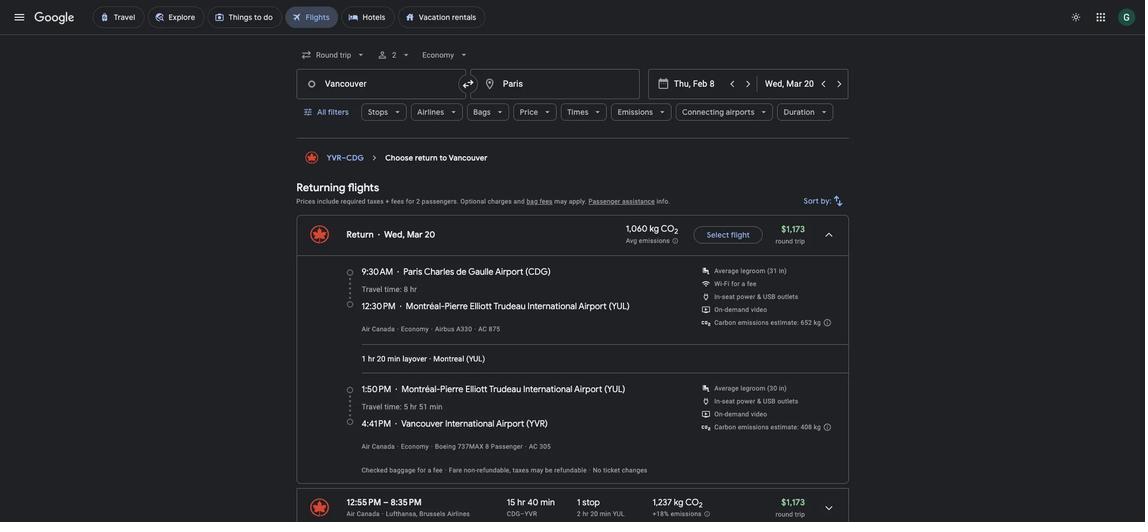 Task type: vqa. For each thing, say whether or not it's contained in the screenshot.
the Air associated with 12:30 PM
yes



Task type: locate. For each thing, give the bounding box(es) containing it.
1 horizontal spatial may
[[555, 198, 567, 206]]

usb up carbon emissions estimate: 652 kilograms element
[[764, 294, 776, 301]]

0 vertical spatial in-seat power & usb outlets
[[715, 294, 799, 301]]

0 vertical spatial seat
[[722, 294, 736, 301]]

in- down wi-
[[715, 294, 722, 301]]

20
[[425, 230, 436, 241], [377, 355, 386, 364], [591, 511, 598, 519]]

none text field inside search field
[[470, 69, 640, 99]]

2
[[392, 51, 397, 59], [417, 198, 420, 206], [675, 228, 679, 237], [699, 502, 703, 511], [577, 511, 581, 519]]

0 vertical spatial on-demand video
[[715, 307, 768, 314]]

1 vertical spatial usb
[[764, 398, 776, 406]]

kg inside 1,060 kg co 2
[[650, 224, 659, 235]]

fee for wi-fi for a fee
[[748, 281, 757, 288]]

estimate:
[[771, 320, 799, 327], [771, 424, 799, 432]]

1 in-seat power & usb outlets from the top
[[715, 294, 799, 301]]

–
[[341, 153, 346, 163], [383, 498, 389, 509], [521, 511, 525, 519]]

(
[[526, 267, 529, 278], [609, 302, 612, 313], [467, 355, 469, 364], [605, 385, 608, 396], [527, 419, 529, 430]]

demand down wi-fi for a fee
[[725, 307, 750, 314]]

0 vertical spatial may
[[555, 198, 567, 206]]

1 horizontal spatial 8
[[486, 444, 489, 451]]

1 $1,173 round trip from the top
[[776, 225, 806, 246]]

 image
[[378, 230, 380, 241], [445, 467, 447, 475]]

air canada for 12:30 pm
[[362, 326, 395, 334]]

montréal- up 51
[[402, 385, 441, 396]]

include
[[317, 198, 339, 206]]

legroom
[[741, 268, 766, 275], [741, 385, 766, 393]]

choose return to vancouver
[[385, 153, 488, 163]]

hr right 5
[[410, 403, 417, 412]]

ac left the 305
[[529, 444, 538, 451]]

12:55 pm
[[347, 498, 381, 509]]

1 for hr
[[362, 355, 366, 364]]

0 vertical spatial international
[[528, 302, 577, 313]]

1 vertical spatial $1,173
[[782, 498, 806, 509]]

returning
[[297, 181, 346, 195]]

0 horizontal spatial co
[[661, 224, 675, 235]]

0 vertical spatial pierre
[[445, 302, 468, 313]]

0 vertical spatial co
[[661, 224, 675, 235]]

trudeau
[[494, 302, 526, 313], [489, 385, 522, 396]]

taxes right refundable,
[[513, 467, 529, 475]]

$1,173 round trip down the "sort"
[[776, 225, 806, 246]]

vancouver down 51
[[401, 419, 443, 430]]

price
[[520, 107, 539, 117]]

0 vertical spatial round
[[776, 238, 794, 246]]

0 vertical spatial trudeau
[[494, 302, 526, 313]]

average left (30
[[715, 385, 739, 393]]

1 horizontal spatial  image
[[589, 467, 591, 475]]

0 vertical spatial 20
[[425, 230, 436, 241]]

co for 1,237
[[686, 498, 699, 509]]

1 round from the top
[[776, 238, 794, 246]]

0 vertical spatial cdg
[[346, 153, 364, 163]]

trip down 1173 us dollars text box
[[795, 512, 806, 519]]

1 horizontal spatial airlines
[[448, 511, 470, 519]]

$1,173 round trip for $1,173 text box
[[776, 225, 806, 246]]

hr
[[410, 286, 417, 294], [368, 355, 375, 364], [410, 403, 417, 412], [518, 498, 526, 509], [583, 511, 589, 519]]

2 in-seat power & usb outlets from the top
[[715, 398, 799, 406]]

1 vertical spatial vancouver
[[401, 419, 443, 430]]

hr for 1 stop 2 hr 20 min yul
[[583, 511, 589, 519]]

flight details. leaves paris charles de gaulle airport at 12:55 pm on wednesday, march 20 and arrives at vancouver international airport at 8:35 pm on wednesday, march 20. image
[[816, 496, 842, 522]]

2 carbon from the top
[[715, 424, 737, 432]]

round
[[776, 238, 794, 246], [776, 512, 794, 519]]

montreal ( yul )
[[434, 355, 486, 364]]

co inside 1,237 kg co 2
[[686, 498, 699, 509]]

fi
[[724, 281, 730, 288]]

0 vertical spatial taxes
[[368, 198, 384, 206]]

– up the returning flights
[[341, 153, 346, 163]]

1 estimate: from the top
[[771, 320, 799, 327]]

economy up layover
[[401, 326, 429, 334]]

2 vertical spatial for
[[418, 467, 426, 475]]

1 vertical spatial in-
[[715, 398, 722, 406]]

1 travel from the top
[[362, 286, 383, 294]]

may left the apply.
[[555, 198, 567, 206]]

trudeau for 12:30 pm
[[494, 302, 526, 313]]

1 vertical spatial trip
[[795, 512, 806, 519]]

bags
[[474, 107, 491, 117]]

1 vertical spatial carbon
[[715, 424, 737, 432]]

1 vertical spatial fee
[[433, 467, 443, 475]]

2 in) from the top
[[779, 385, 787, 393]]

yul inside "1 stop 2 hr 20 min yul"
[[613, 511, 625, 519]]

layover (1 of 1) is a 2 hr 20 min layover at montréal-pierre elliott trudeau international airport in montreal. element
[[577, 511, 648, 519]]

carbon for carbon emissions estimate: 652 kg
[[715, 320, 737, 327]]

1 vertical spatial economy
[[401, 444, 429, 451]]

– up lufthansa,
[[383, 498, 389, 509]]

fees right +
[[391, 198, 404, 206]]

outlets up carbon emissions estimate: 652 kg
[[778, 294, 799, 301]]

times
[[568, 107, 589, 117]]

1 for stop
[[577, 498, 581, 509]]

 image left fare
[[445, 467, 447, 475]]

0 vertical spatial yvr
[[327, 153, 341, 163]]

1 horizontal spatial a
[[742, 281, 746, 288]]

yvr up ac 305
[[529, 419, 545, 430]]

1 seat from the top
[[722, 294, 736, 301]]

airlines
[[418, 107, 445, 117], [448, 511, 470, 519]]

montréal- up airbus
[[406, 302, 445, 313]]

None field
[[297, 45, 371, 65], [418, 45, 474, 65], [297, 45, 371, 65], [418, 45, 474, 65]]

trudeau up 875
[[494, 302, 526, 313]]

passenger
[[589, 198, 621, 206], [491, 444, 523, 451]]

for right +
[[406, 198, 415, 206]]

round for 1173 us dollars text box
[[776, 512, 794, 519]]

seat
[[722, 294, 736, 301], [722, 398, 736, 406]]

Departure text field
[[674, 70, 724, 99]]

1 in) from the top
[[779, 268, 787, 275]]

1 legroom from the top
[[741, 268, 766, 275]]

0 vertical spatial fee
[[748, 281, 757, 288]]

in)
[[779, 268, 787, 275], [779, 385, 787, 393]]

1 outlets from the top
[[778, 294, 799, 301]]

0 vertical spatial montréal-
[[406, 302, 445, 313]]

min left layover
[[388, 355, 401, 364]]

a
[[742, 281, 746, 288], [428, 467, 432, 475]]

1 usb from the top
[[764, 294, 776, 301]]

1 vertical spatial  image
[[445, 467, 447, 475]]

2 average from the top
[[715, 385, 739, 393]]

seat down the average legroom (30 in)
[[722, 398, 736, 406]]

1 horizontal spatial vancouver
[[449, 153, 488, 163]]

8
[[404, 286, 408, 294], [486, 444, 489, 451]]

return
[[415, 153, 438, 163]]

fees right bag
[[540, 198, 553, 206]]

ac for (
[[529, 444, 538, 451]]

8 for time:
[[404, 286, 408, 294]]

Departure time: 1:50 PM. text field
[[362, 385, 391, 396]]

2 vertical spatial canada
[[357, 511, 380, 519]]

2 $1,173 from the top
[[782, 498, 806, 509]]

1 average from the top
[[715, 268, 739, 275]]

1 horizontal spatial ac
[[529, 444, 538, 451]]

trip for 1173 us dollars text box
[[795, 512, 806, 519]]

elliott up ac 875
[[470, 302, 492, 313]]

economy up baggage at the bottom
[[401, 444, 429, 451]]

airlines inside airlines popup button
[[418, 107, 445, 117]]

2 trip from the top
[[795, 512, 806, 519]]

2 economy from the top
[[401, 444, 429, 451]]

0 vertical spatial 1
[[362, 355, 366, 364]]

0 horizontal spatial 20
[[377, 355, 386, 364]]

1 vertical spatial in)
[[779, 385, 787, 393]]

0 horizontal spatial 8
[[404, 286, 408, 294]]

air canada down the departure time: 12:55 pm. 'text field'
[[347, 511, 380, 519]]

0 vertical spatial airlines
[[418, 107, 445, 117]]

round down $1,173 text box
[[776, 238, 794, 246]]

carbon emissions estimate: 652 kilograms element
[[715, 320, 822, 327]]

1 vertical spatial canada
[[372, 444, 395, 451]]

estimate: left 408
[[771, 424, 799, 432]]

carbon emissions estimate: 652 kg
[[715, 320, 822, 327]]

2 demand from the top
[[725, 411, 750, 419]]

1 trip from the top
[[795, 238, 806, 246]]

2 inside popup button
[[392, 51, 397, 59]]

co inside 1,060 kg co 2
[[661, 224, 675, 235]]

1 vertical spatial a
[[428, 467, 432, 475]]

1 carbon from the top
[[715, 320, 737, 327]]

a left fare
[[428, 467, 432, 475]]

$1,173 for $1,173 text box
[[782, 225, 806, 235]]

1 vertical spatial round
[[776, 512, 794, 519]]

for right baggage at the bottom
[[418, 467, 426, 475]]

0 vertical spatial &
[[758, 294, 762, 301]]

2 vertical spatial –
[[521, 511, 525, 519]]

for for wi-fi for a fee
[[732, 281, 740, 288]]

taxes for +
[[368, 198, 384, 206]]

2 usb from the top
[[764, 398, 776, 406]]

economy
[[401, 326, 429, 334], [401, 444, 429, 451]]

1173 US dollars text field
[[782, 225, 806, 235]]

)
[[548, 267, 551, 278], [627, 302, 630, 313], [483, 355, 486, 364], [623, 385, 626, 396], [545, 419, 548, 430]]

flights
[[348, 181, 380, 195]]

40
[[528, 498, 539, 509]]

lufthansa, brussels airlines
[[386, 511, 470, 519]]

emissions down 1,237 kg co 2 on the right bottom of page
[[671, 511, 702, 519]]

a for checked baggage for a fee
[[428, 467, 432, 475]]

 image left no
[[589, 467, 591, 475]]

 image left the wed,
[[378, 230, 380, 241]]

2 horizontal spatial cdg
[[529, 267, 548, 278]]

trudeau up vancouver international airport ( yvr )
[[489, 385, 522, 396]]

airbus a330
[[435, 326, 472, 334]]

2 horizontal spatial for
[[732, 281, 740, 288]]

video up carbon emissions estimate: 652 kilograms element
[[751, 307, 768, 314]]

video
[[751, 307, 768, 314], [751, 411, 768, 419]]

power
[[737, 294, 756, 301], [737, 398, 756, 406]]

select
[[707, 230, 730, 240]]

elliott up vancouver international airport ( yvr )
[[466, 385, 488, 396]]

economy for vancouver international airport
[[401, 444, 429, 451]]

legroom for paris charles de gaulle airport ( cdg )
[[741, 268, 766, 275]]

canada down 12:30 pm
[[372, 326, 395, 334]]

fee down 'average legroom (31 in)'
[[748, 281, 757, 288]]

1 horizontal spatial fees
[[540, 198, 553, 206]]

gaulle
[[469, 267, 494, 278]]

co up +18% emissions
[[686, 498, 699, 509]]

Arrival time: 12:30 PM. text field
[[362, 302, 396, 313]]

carbon down fi
[[715, 320, 737, 327]]

2 time: from the top
[[385, 403, 402, 412]]

fee left fare
[[433, 467, 443, 475]]

none search field containing all filters
[[297, 42, 849, 139]]

2 travel from the top
[[362, 403, 383, 412]]

51
[[419, 403, 428, 412]]

0 vertical spatial travel
[[362, 286, 383, 294]]

1 on- from the top
[[715, 307, 725, 314]]

usb down (30
[[764, 398, 776, 406]]

seat down fi
[[722, 294, 736, 301]]

in) for paris charles de gaulle airport ( cdg )
[[779, 268, 787, 275]]

1 vertical spatial elliott
[[466, 385, 488, 396]]

on-demand video down the average legroom (30 in)
[[715, 411, 768, 419]]

checked
[[362, 467, 388, 475]]

carbon emissions estimate: 408 kilograms element
[[715, 424, 822, 432]]

outlets up carbon emissions estimate: 408 kg
[[778, 398, 799, 406]]

kg up +18% emissions
[[674, 498, 684, 509]]

time: up 12:30 pm
[[385, 286, 402, 294]]

kg up the avg emissions
[[650, 224, 659, 235]]

choose
[[385, 153, 413, 163]]

emissions for +18% emissions
[[671, 511, 702, 519]]

may left be
[[531, 467, 544, 475]]

in-
[[715, 294, 722, 301], [715, 398, 722, 406]]

by:
[[821, 196, 832, 206]]

estimate: for 652
[[771, 320, 799, 327]]

0 vertical spatial demand
[[725, 307, 750, 314]]

– for yvr
[[341, 153, 346, 163]]

0 vertical spatial elliott
[[470, 302, 492, 313]]

video up carbon emissions estimate: 408 kilograms element
[[751, 411, 768, 419]]

0 vertical spatial legroom
[[741, 268, 766, 275]]

in-seat power & usb outlets down wi-fi for a fee
[[715, 294, 799, 301]]

1 vertical spatial $1,173 round trip
[[776, 498, 806, 519]]

1 vertical spatial ac
[[529, 444, 538, 451]]

 image right layover
[[429, 355, 432, 364]]

& up carbon emissions estimate: 652 kg
[[758, 294, 762, 301]]

in- down the average legroom (30 in)
[[715, 398, 722, 406]]

trudeau for 1:50 pm
[[489, 385, 522, 396]]

baggage
[[390, 467, 416, 475]]

air canada down "4:41 pm" text box
[[362, 444, 395, 451]]

brussels
[[420, 511, 446, 519]]

time: for 1:50 pm
[[385, 403, 402, 412]]

prices
[[297, 198, 316, 206]]

hr right 15 in the bottom of the page
[[518, 498, 526, 509]]

hr down '1 stop flight.' element
[[583, 511, 589, 519]]

swap origin and destination. image
[[462, 78, 475, 91]]

– down total duration 15 hr 40 min. element
[[521, 511, 525, 519]]

2 in- from the top
[[715, 398, 722, 406]]

1
[[362, 355, 366, 364], [577, 498, 581, 509]]

in) right (31 at right bottom
[[779, 268, 787, 275]]

1 horizontal spatial cdg
[[507, 511, 521, 519]]

passenger right the apply.
[[589, 198, 621, 206]]

0 vertical spatial $1,173 round trip
[[776, 225, 806, 246]]

1 vertical spatial 20
[[377, 355, 386, 364]]

0 vertical spatial outlets
[[778, 294, 799, 301]]

1 inside "1 stop 2 hr 20 min yul"
[[577, 498, 581, 509]]

optional
[[461, 198, 486, 206]]

1 vertical spatial outlets
[[778, 398, 799, 406]]

0 vertical spatial carbon
[[715, 320, 737, 327]]

passenger up fare non-refundable, taxes may be refundable
[[491, 444, 523, 451]]

required
[[341, 198, 366, 206]]

– inside 15 hr 40 min cdg – yvr
[[521, 511, 525, 519]]

air down "4:41 pm"
[[362, 444, 370, 451]]

air canada down 12:30 pm
[[362, 326, 395, 334]]

travel down 9:30 am
[[362, 286, 383, 294]]

yvr up the returning flights
[[327, 153, 341, 163]]

passenger assistance button
[[589, 198, 655, 206]]

co up the avg emissions
[[661, 224, 675, 235]]

1 vertical spatial for
[[732, 281, 740, 288]]

0 vertical spatial in)
[[779, 268, 787, 275]]

20 inside "1 stop 2 hr 20 min yul"
[[591, 511, 598, 519]]

montréal-pierre elliott trudeau international airport ( yul )
[[406, 302, 630, 313], [402, 385, 626, 396]]

1 stop flight. element
[[577, 498, 600, 511]]

emissions
[[639, 237, 670, 245], [738, 320, 769, 327], [738, 424, 769, 432], [671, 511, 702, 519]]

2 vertical spatial 20
[[591, 511, 598, 519]]

for right fi
[[732, 281, 740, 288]]

emissions down 1,060 kg co 2
[[639, 237, 670, 245]]

international
[[528, 302, 577, 313], [524, 385, 573, 396], [446, 419, 495, 430]]

demand
[[725, 307, 750, 314], [725, 411, 750, 419]]

1 vertical spatial in-seat power & usb outlets
[[715, 398, 799, 406]]

in-seat power & usb outlets down the average legroom (30 in)
[[715, 398, 799, 406]]

1 vertical spatial on-demand video
[[715, 411, 768, 419]]

charles
[[424, 267, 455, 278]]

20 down stop
[[591, 511, 598, 519]]

737max
[[458, 444, 484, 451]]

travel time: 5 hr 51 min
[[362, 403, 443, 412]]

0 vertical spatial  image
[[429, 355, 432, 364]]

travel for 1:50 pm
[[362, 403, 383, 412]]

prices include required taxes + fees for 2 passengers. optional charges and bag fees may apply. passenger assistance
[[297, 198, 655, 206]]

1 horizontal spatial fee
[[748, 281, 757, 288]]

2 inside "1 stop 2 hr 20 min yul"
[[577, 511, 581, 519]]

0 vertical spatial usb
[[764, 294, 776, 301]]

carbon down the average legroom (30 in)
[[715, 424, 737, 432]]

passengers.
[[422, 198, 459, 206]]

air
[[362, 326, 370, 334], [362, 444, 370, 451], [347, 511, 355, 519]]

yvr down 40
[[525, 511, 538, 519]]

legroom for montréal-pierre elliott trudeau international airport ( yul )
[[741, 385, 766, 393]]

canada down "4:41 pm" text box
[[372, 444, 395, 451]]

0 horizontal spatial airlines
[[418, 107, 445, 117]]

2 estimate: from the top
[[771, 424, 799, 432]]

2 legroom from the top
[[741, 385, 766, 393]]

time: for 9:30 am
[[385, 286, 402, 294]]

1 vertical spatial co
[[686, 498, 699, 509]]

20 for hr
[[377, 355, 386, 364]]

international for 12:30 pm
[[528, 302, 577, 313]]

usb
[[764, 294, 776, 301], [764, 398, 776, 406]]

0 vertical spatial canada
[[372, 326, 395, 334]]

2 button
[[373, 42, 416, 68]]

None text field
[[470, 69, 640, 99]]

1 vertical spatial may
[[531, 467, 544, 475]]

2 vertical spatial cdg
[[507, 511, 521, 519]]

fee for checked baggage for a fee
[[433, 467, 443, 475]]

emissions for carbon emissions estimate: 408 kg
[[738, 424, 769, 432]]

montréal-pierre elliott trudeau international airport ( yul ) up vancouver international airport ( yvr )
[[402, 385, 626, 396]]

min inside "1 stop 2 hr 20 min yul"
[[600, 511, 612, 519]]

0 vertical spatial –
[[341, 153, 346, 163]]

estimate: left 652
[[771, 320, 799, 327]]

a330
[[457, 326, 472, 334]]

$1,173 round trip for 1173 us dollars text box
[[776, 498, 806, 519]]

2 vertical spatial air
[[347, 511, 355, 519]]

1 fees from the left
[[391, 198, 404, 206]]

stop
[[583, 498, 600, 509]]

0 vertical spatial air canada
[[362, 326, 395, 334]]

1 vertical spatial on-
[[715, 411, 725, 419]]

1,237 kg co 2
[[653, 498, 703, 511]]

1:50 pm
[[362, 385, 391, 396]]

8 right 737max
[[486, 444, 489, 451]]

on-demand video down wi-fi for a fee
[[715, 307, 768, 314]]

1 vertical spatial video
[[751, 411, 768, 419]]

1 vertical spatial estimate:
[[771, 424, 799, 432]]

hr down the paris
[[410, 286, 417, 294]]

a down 'average legroom (31 in)'
[[742, 281, 746, 288]]

vancouver right to
[[449, 153, 488, 163]]

0 horizontal spatial for
[[406, 198, 415, 206]]

1 left stop
[[577, 498, 581, 509]]

1 horizontal spatial 20
[[425, 230, 436, 241]]

legroom left (30
[[741, 385, 766, 393]]

0 horizontal spatial 1
[[362, 355, 366, 364]]

ac left 875
[[479, 326, 487, 334]]

0 vertical spatial time:
[[385, 286, 402, 294]]

1 stop 2 hr 20 min yul
[[577, 498, 625, 519]]

air down 12:30 pm text field
[[362, 326, 370, 334]]

2 horizontal spatial 20
[[591, 511, 598, 519]]

1 vertical spatial air canada
[[362, 444, 395, 451]]

2 round from the top
[[776, 512, 794, 519]]

emissions down wi-fi for a fee
[[738, 320, 769, 327]]

montréal-
[[406, 302, 445, 313], [402, 385, 441, 396]]

times button
[[561, 99, 607, 125]]

2 $1,173 round trip from the top
[[776, 498, 806, 519]]

time:
[[385, 286, 402, 294], [385, 403, 402, 412]]

1 economy from the top
[[401, 326, 429, 334]]

None search field
[[297, 42, 849, 139]]

taxes left +
[[368, 198, 384, 206]]

1 time: from the top
[[385, 286, 402, 294]]

montréal- for 12:30 pm
[[406, 302, 445, 313]]

1 $1,173 from the top
[[782, 225, 806, 235]]

time: left 5
[[385, 403, 402, 412]]

travel time: 8 hr
[[362, 286, 417, 294]]

on- down wi-
[[715, 307, 725, 314]]

0 horizontal spatial may
[[531, 467, 544, 475]]

to
[[440, 153, 447, 163]]

 image
[[429, 355, 432, 364], [589, 467, 591, 475]]

average legroom (31 in)
[[715, 268, 787, 275]]

20 right "mar"
[[425, 230, 436, 241]]

airlines right brussels
[[448, 511, 470, 519]]

None text field
[[297, 69, 466, 99]]

boeing
[[435, 444, 456, 451]]

0 vertical spatial 8
[[404, 286, 408, 294]]

lufthansa,
[[386, 511, 418, 519]]

in) right (30
[[779, 385, 787, 393]]

1 vertical spatial power
[[737, 398, 756, 406]]

airlines up return
[[418, 107, 445, 117]]

yvr
[[327, 153, 341, 163], [529, 419, 545, 430], [525, 511, 538, 519]]

on- down the average legroom (30 in)
[[715, 411, 725, 419]]

0 horizontal spatial taxes
[[368, 198, 384, 206]]

hr inside "1 stop 2 hr 20 min yul"
[[583, 511, 589, 519]]

0 horizontal spatial fees
[[391, 198, 404, 206]]

1 vertical spatial taxes
[[513, 467, 529, 475]]

1 horizontal spatial passenger
[[589, 198, 621, 206]]

emissions down the average legroom (30 in)
[[738, 424, 769, 432]]

air canada for 4:41 pm
[[362, 444, 395, 451]]



Task type: describe. For each thing, give the bounding box(es) containing it.
connecting airports button
[[676, 99, 773, 125]]

emissions for carbon emissions estimate: 652 kg
[[738, 320, 769, 327]]

2 on-demand video from the top
[[715, 411, 768, 419]]

(30
[[768, 385, 778, 393]]

international for 1:50 pm
[[524, 385, 573, 396]]

ac 305
[[529, 444, 551, 451]]

vancouver international airport ( yvr )
[[401, 419, 548, 430]]

875
[[489, 326, 500, 334]]

checked baggage for a fee
[[362, 467, 443, 475]]

montréal-pierre elliott trudeau international airport ( yul ) for 1:50 pm
[[402, 385, 626, 396]]

wi-fi for a fee
[[715, 281, 757, 288]]

1 vertical spatial cdg
[[529, 267, 548, 278]]

mar
[[407, 230, 423, 241]]

paris charles de gaulle airport ( cdg )
[[404, 267, 551, 278]]

in) for montréal-pierre elliott trudeau international airport ( yul )
[[779, 385, 787, 393]]

2 inside 1,060 kg co 2
[[675, 228, 679, 237]]

kg right 408
[[814, 424, 822, 432]]

taxes for may
[[513, 467, 529, 475]]

1 horizontal spatial  image
[[445, 467, 447, 475]]

sort by:
[[804, 196, 832, 206]]

select flight button
[[694, 222, 763, 248]]

0 horizontal spatial passenger
[[491, 444, 523, 451]]

charges
[[488, 198, 512, 206]]

15 hr 40 min cdg – yvr
[[507, 498, 555, 519]]

airports
[[726, 107, 755, 117]]

estimate: for 408
[[771, 424, 799, 432]]

wi-
[[715, 281, 724, 288]]

2 & from the top
[[758, 398, 762, 406]]

2 inside 1,237 kg co 2
[[699, 502, 703, 511]]

bags button
[[467, 99, 509, 125]]

0 vertical spatial for
[[406, 198, 415, 206]]

elliott for 12:30 pm
[[470, 302, 492, 313]]

return
[[347, 230, 374, 241]]

returning flights
[[297, 181, 380, 195]]

1 in- from the top
[[715, 294, 722, 301]]

average legroom (30 in)
[[715, 385, 787, 393]]

1 vertical spatial yvr
[[529, 419, 545, 430]]

0 vertical spatial passenger
[[589, 198, 621, 206]]

ac 875
[[479, 326, 500, 334]]

0 horizontal spatial vancouver
[[401, 419, 443, 430]]

refundable,
[[477, 467, 511, 475]]

fare
[[449, 467, 462, 475]]

2 seat from the top
[[722, 398, 736, 406]]

a for wi-fi for a fee
[[742, 281, 746, 288]]

bag
[[527, 198, 538, 206]]

4:41 pm
[[362, 419, 391, 430]]

economy for montréal-pierre elliott trudeau international airport
[[401, 326, 429, 334]]

stops button
[[362, 99, 407, 125]]

8 for 737max
[[486, 444, 489, 451]]

15
[[507, 498, 516, 509]]

refundable
[[555, 467, 587, 475]]

2 video from the top
[[751, 411, 768, 419]]

408
[[801, 424, 813, 432]]

main menu image
[[13, 11, 26, 24]]

emissions button
[[612, 99, 672, 125]]

+18% emissions
[[653, 511, 702, 519]]

stops
[[368, 107, 388, 117]]

avg
[[626, 237, 638, 245]]

co for 1,060
[[661, 224, 675, 235]]

airbus
[[435, 326, 455, 334]]

canada for 12:30 pm
[[372, 326, 395, 334]]

change appearance image
[[1064, 4, 1090, 30]]

(31
[[768, 268, 778, 275]]

wed,
[[384, 230, 405, 241]]

paris
[[404, 267, 423, 278]]

all filters
[[317, 107, 349, 117]]

assistance
[[623, 198, 655, 206]]

montréal- for 1:50 pm
[[402, 385, 441, 396]]

elliott for 1:50 pm
[[466, 385, 488, 396]]

wed, mar 20
[[384, 230, 436, 241]]

kg inside 1,237 kg co 2
[[674, 498, 684, 509]]

305
[[540, 444, 551, 451]]

carbon for carbon emissions estimate: 408 kg
[[715, 424, 737, 432]]

hr for travel time: 8 hr
[[410, 286, 417, 294]]

1 power from the top
[[737, 294, 756, 301]]

airlines inside returning flights 'main content'
[[448, 511, 470, 519]]

duration
[[784, 107, 815, 117]]

0 horizontal spatial  image
[[429, 355, 432, 364]]

Return text field
[[766, 70, 815, 99]]

be
[[546, 467, 553, 475]]

non-
[[464, 467, 477, 475]]

12:30 pm
[[362, 302, 396, 313]]

1 video from the top
[[751, 307, 768, 314]]

all filters button
[[297, 99, 357, 125]]

1,060 kg co 2
[[626, 224, 679, 237]]

no
[[593, 467, 602, 475]]

montréal-pierre elliott trudeau international airport ( yul ) for 12:30 pm
[[406, 302, 630, 313]]

bag fees button
[[527, 198, 553, 206]]

cdg inside 15 hr 40 min cdg – yvr
[[507, 511, 521, 519]]

flight
[[731, 230, 750, 240]]

– for 12:55 pm
[[383, 498, 389, 509]]

ac for trudeau
[[479, 326, 487, 334]]

Arrival time: 4:41 PM. text field
[[362, 419, 391, 430]]

montreal
[[434, 355, 465, 364]]

hr up 1:50 pm text box
[[368, 355, 375, 364]]

total duration 15 hr 40 min. element
[[507, 498, 577, 511]]

min right 51
[[430, 403, 443, 412]]

1,237
[[653, 498, 672, 509]]

travel for 9:30 am
[[362, 286, 383, 294]]

1 vertical spatial  image
[[589, 467, 591, 475]]

0 horizontal spatial cdg
[[346, 153, 364, 163]]

air for 12:30 pm
[[362, 326, 370, 334]]

hr for travel time: 5 hr 51 min
[[410, 403, 417, 412]]

Departure time: 12:55 PM. text field
[[347, 498, 381, 509]]

12:55 pm – 8:35 pm
[[347, 498, 422, 509]]

air for 4:41 pm
[[362, 444, 370, 451]]

1 demand from the top
[[725, 307, 750, 314]]

carbon emissions estimate: 408 kg
[[715, 424, 822, 432]]

price button
[[514, 99, 557, 125]]

1 hr 20 min layover
[[362, 355, 427, 364]]

kg right 652
[[814, 320, 822, 327]]

select flight
[[707, 230, 750, 240]]

emissions for avg emissions
[[639, 237, 670, 245]]

apply.
[[569, 198, 587, 206]]

for for checked baggage for a fee
[[418, 467, 426, 475]]

0 horizontal spatial  image
[[378, 230, 380, 241]]

hr inside 15 hr 40 min cdg – yvr
[[518, 498, 526, 509]]

pierre for 1:50 pm
[[441, 385, 464, 396]]

returning flights main content
[[297, 147, 849, 523]]

changes
[[622, 467, 648, 475]]

1,060
[[626, 224, 648, 235]]

fare non-refundable, taxes may be refundable
[[449, 467, 587, 475]]

canada for 4:41 pm
[[372, 444, 395, 451]]

20 for mar
[[425, 230, 436, 241]]

leaves paris charles de gaulle airport at 12:55 pm on wednesday, march 20 and arrives at vancouver international airport at 8:35 pm on wednesday, march 20. element
[[347, 498, 422, 509]]

0 vertical spatial vancouver
[[449, 153, 488, 163]]

round for $1,173 text box
[[776, 238, 794, 246]]

1173 US dollars text field
[[782, 498, 806, 509]]

avg emissions
[[626, 237, 670, 245]]

1 on-demand video from the top
[[715, 307, 768, 314]]

+18%
[[653, 511, 669, 519]]

$1,173 for 1173 us dollars text box
[[782, 498, 806, 509]]

yvr inside 15 hr 40 min cdg – yvr
[[525, 511, 538, 519]]

1 & from the top
[[758, 294, 762, 301]]

yvr – cdg
[[327, 153, 364, 163]]

average for montréal-pierre elliott trudeau international airport ( yul )
[[715, 385, 739, 393]]

trip for $1,173 text box
[[795, 238, 806, 246]]

2 power from the top
[[737, 398, 756, 406]]

duration button
[[778, 99, 834, 125]]

2 vertical spatial air canada
[[347, 511, 380, 519]]

min inside 15 hr 40 min cdg – yvr
[[541, 498, 555, 509]]

pierre for 12:30 pm
[[445, 302, 468, 313]]

average for paris charles de gaulle airport ( cdg )
[[715, 268, 739, 275]]

Departure time: 9:30 AM. text field
[[362, 267, 393, 278]]

2 vertical spatial international
[[446, 419, 495, 430]]

Arrival time: 8:35 PM. text field
[[391, 498, 422, 509]]

9:30 am
[[362, 267, 393, 278]]

ticket
[[604, 467, 621, 475]]

652
[[801, 320, 813, 327]]

2 outlets from the top
[[778, 398, 799, 406]]

2 fees from the left
[[540, 198, 553, 206]]

all
[[317, 107, 326, 117]]

airlines button
[[411, 99, 463, 125]]

boeing 737max 8 passenger
[[435, 444, 523, 451]]

2 on- from the top
[[715, 411, 725, 419]]

connecting airports
[[683, 107, 755, 117]]



